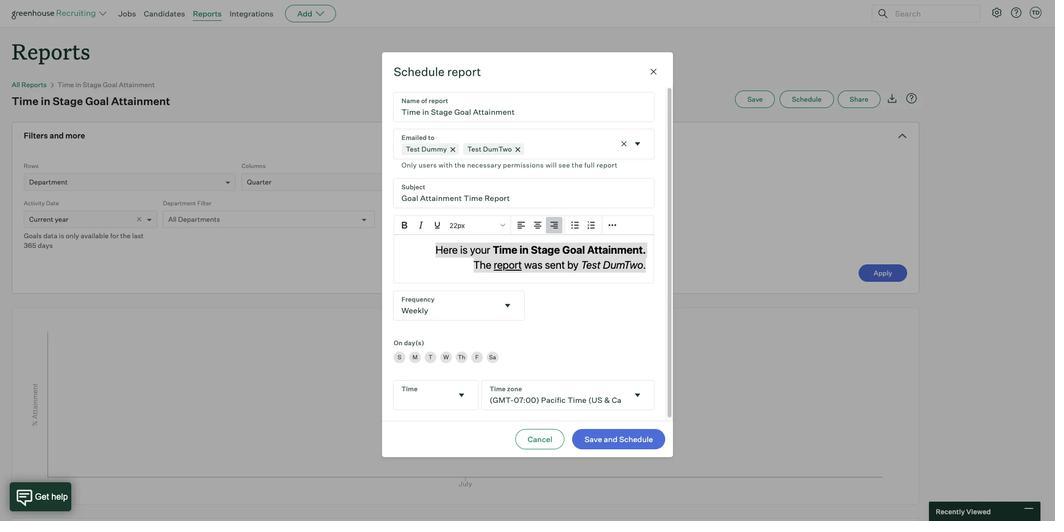 Task type: locate. For each thing, give the bounding box(es) containing it.
with
[[439, 161, 453, 169]]

schedule for schedule
[[792, 95, 822, 103]]

schedule inside save and schedule button
[[620, 435, 653, 445]]

schedule for schedule report
[[394, 64, 445, 79]]

1 horizontal spatial toggle flyout image
[[633, 391, 643, 400]]

1 horizontal spatial department
[[163, 200, 196, 207]]

1 vertical spatial time
[[12, 95, 39, 108]]

rows
[[24, 163, 39, 170]]

permissions
[[503, 161, 544, 169]]

filters
[[24, 131, 48, 141]]

save
[[748, 95, 763, 103], [585, 435, 602, 445]]

0 vertical spatial department
[[29, 178, 68, 186]]

see
[[559, 161, 570, 169]]

download image
[[887, 93, 898, 104]]

year
[[55, 215, 69, 224]]

test dummy
[[406, 145, 447, 153]]

columns
[[242, 163, 266, 170]]

toggle flyout image down th
[[457, 391, 467, 400]]

toggle flyout image
[[633, 139, 643, 149], [503, 301, 513, 311]]

test dumtwo
[[468, 145, 512, 153]]

2 horizontal spatial schedule
[[792, 95, 822, 103]]

and inside button
[[604, 435, 618, 445]]

the right with
[[455, 161, 466, 169]]

1 horizontal spatial test
[[468, 145, 482, 153]]

0 horizontal spatial department
[[29, 178, 68, 186]]

and
[[50, 131, 64, 141], [604, 435, 618, 445]]

test for test dummy
[[406, 145, 420, 153]]

0 vertical spatial all
[[12, 81, 20, 89]]

0 horizontal spatial test
[[406, 145, 420, 153]]

report
[[447, 64, 481, 79], [597, 161, 618, 169]]

days
[[38, 242, 53, 250]]

0 horizontal spatial toggle flyout image
[[457, 391, 467, 400]]

current year option
[[29, 215, 69, 224]]

none field containing test dummy
[[394, 129, 654, 171]]

time right all reports link on the left top of page
[[58, 81, 74, 89]]

save and schedule
[[585, 435, 653, 445]]

all
[[12, 81, 20, 89], [168, 215, 177, 224]]

on day(s)
[[394, 339, 425, 347]]

0 horizontal spatial all
[[12, 81, 20, 89]]

is
[[59, 232, 64, 240]]

0 vertical spatial time in stage goal attainment
[[58, 81, 155, 89]]

schedule report
[[394, 64, 481, 79]]

only users with the necessary permissions will see the full report
[[402, 161, 618, 169]]

schedule
[[394, 64, 445, 79], [792, 95, 822, 103], [620, 435, 653, 445]]

in
[[75, 81, 81, 89], [41, 95, 50, 108]]

toggle flyout image up save and schedule button
[[633, 391, 643, 400]]

integrations link
[[230, 9, 274, 18]]

0 horizontal spatial in
[[41, 95, 50, 108]]

0 vertical spatial reports
[[193, 9, 222, 18]]

toggle flyout image
[[457, 391, 467, 400], [633, 391, 643, 400]]

0 vertical spatial schedule
[[394, 64, 445, 79]]

t
[[429, 354, 433, 361]]

more
[[65, 131, 85, 141]]

schedule button
[[780, 91, 834, 108]]

0 vertical spatial toggle flyout image
[[633, 139, 643, 149]]

cancel button
[[516, 430, 565, 450]]

None field
[[394, 129, 654, 171], [394, 291, 524, 320], [394, 381, 478, 410], [482, 381, 654, 410], [394, 291, 524, 320], [394, 381, 478, 410], [482, 381, 654, 410]]

schedule inside schedule "button"
[[792, 95, 822, 103]]

22px button
[[446, 217, 509, 234]]

1 vertical spatial time in stage goal attainment
[[12, 95, 170, 108]]

td button
[[1028, 5, 1044, 20]]

1 toolbar from the left
[[511, 216, 565, 235]]

the left full at the top right of the page
[[572, 161, 583, 169]]

will
[[546, 161, 557, 169]]

1 vertical spatial reports
[[12, 37, 90, 65]]

save and schedule this report to revisit it! element
[[736, 91, 780, 108]]

the
[[455, 161, 466, 169], [572, 161, 583, 169], [120, 232, 131, 240]]

0 vertical spatial and
[[50, 131, 64, 141]]

1 vertical spatial save
[[585, 435, 602, 445]]

None text field
[[394, 92, 654, 122], [394, 291, 499, 320], [394, 381, 453, 410], [482, 381, 629, 410], [394, 92, 654, 122], [394, 291, 499, 320], [394, 381, 453, 410], [482, 381, 629, 410]]

department option
[[29, 178, 68, 186]]

test up necessary at the top left of page
[[468, 145, 482, 153]]

jobs link
[[118, 9, 136, 18]]

none field clear selection
[[394, 129, 654, 171]]

share
[[850, 95, 869, 103]]

1 vertical spatial and
[[604, 435, 618, 445]]

1 toggle flyout image from the left
[[457, 391, 467, 400]]

close modal icon image
[[648, 66, 660, 77]]

1 vertical spatial schedule
[[792, 95, 822, 103]]

reports
[[193, 9, 222, 18], [12, 37, 90, 65], [21, 81, 47, 89]]

1 horizontal spatial in
[[75, 81, 81, 89]]

0 vertical spatial save
[[748, 95, 763, 103]]

grid
[[12, 520, 919, 522]]

2 vertical spatial schedule
[[620, 435, 653, 445]]

data
[[43, 232, 57, 240]]

1 vertical spatial department
[[163, 200, 196, 207]]

0 horizontal spatial report
[[447, 64, 481, 79]]

1 horizontal spatial report
[[597, 161, 618, 169]]

xychart image
[[24, 309, 908, 503]]

1 test from the left
[[406, 145, 420, 153]]

1 vertical spatial report
[[597, 161, 618, 169]]

0 horizontal spatial and
[[50, 131, 64, 141]]

0 horizontal spatial toggle flyout image
[[503, 301, 513, 311]]

recently
[[936, 508, 965, 516]]

department up date
[[29, 178, 68, 186]]

faq image
[[906, 93, 918, 104]]

activity
[[24, 200, 45, 207]]

0 vertical spatial time
[[58, 81, 74, 89]]

save button
[[736, 91, 775, 108]]

1 horizontal spatial toggle flyout image
[[633, 139, 643, 149]]

dumtwo
[[483, 145, 512, 153]]

0 vertical spatial in
[[75, 81, 81, 89]]

22px
[[450, 221, 465, 229]]

test up "only"
[[406, 145, 420, 153]]

1 horizontal spatial save
[[748, 95, 763, 103]]

0 horizontal spatial time
[[12, 95, 39, 108]]

1 vertical spatial toggle flyout image
[[503, 301, 513, 311]]

column header
[[12, 520, 158, 522]]

goal
[[103, 81, 117, 89], [85, 95, 109, 108]]

all reports
[[12, 81, 47, 89]]

0 horizontal spatial schedule
[[394, 64, 445, 79]]

1 horizontal spatial schedule
[[620, 435, 653, 445]]

time down all reports link on the left top of page
[[12, 95, 39, 108]]

time in stage goal attainment
[[58, 81, 155, 89], [12, 95, 170, 108]]

22px toolbar
[[394, 216, 511, 235]]

1 horizontal spatial all
[[168, 215, 177, 224]]

1 vertical spatial in
[[41, 95, 50, 108]]

2 test from the left
[[468, 145, 482, 153]]

department up all departments
[[163, 200, 196, 207]]

toolbar
[[511, 216, 565, 235], [565, 216, 603, 235]]

the right for
[[120, 232, 131, 240]]

w
[[443, 354, 449, 361]]

1 vertical spatial goal
[[85, 95, 109, 108]]

1 horizontal spatial time
[[58, 81, 74, 89]]

quarter option
[[247, 178, 272, 186]]

1 vertical spatial all
[[168, 215, 177, 224]]

all for all departments
[[168, 215, 177, 224]]

activity date
[[24, 200, 59, 207]]

attainment
[[119, 81, 155, 89], [111, 95, 170, 108]]

test
[[406, 145, 420, 153], [468, 145, 482, 153]]

all reports link
[[12, 81, 47, 89]]

1 horizontal spatial and
[[604, 435, 618, 445]]

department
[[29, 178, 68, 186], [163, 200, 196, 207]]

0 horizontal spatial save
[[585, 435, 602, 445]]

integrations
[[230, 9, 274, 18]]

None text field
[[394, 179, 654, 208]]

time
[[58, 81, 74, 89], [12, 95, 39, 108]]

0 horizontal spatial the
[[120, 232, 131, 240]]

share button
[[838, 91, 881, 108]]

goals
[[24, 232, 42, 240]]

f
[[476, 354, 479, 361]]

apply
[[874, 269, 893, 278]]

stage
[[83, 81, 101, 89], [53, 95, 83, 108]]



Task type: vqa. For each thing, say whether or not it's contained in the screenshot.
Designer link
no



Task type: describe. For each thing, give the bounding box(es) containing it.
filters and more
[[24, 131, 85, 141]]

2 toolbar from the left
[[565, 216, 603, 235]]

and for filters
[[50, 131, 64, 141]]

save for save and schedule
[[585, 435, 602, 445]]

365
[[24, 242, 36, 250]]

only
[[402, 161, 417, 169]]

all departments
[[168, 215, 220, 224]]

all for all reports
[[12, 81, 20, 89]]

candidates link
[[144, 9, 185, 18]]

1 horizontal spatial the
[[455, 161, 466, 169]]

toggle flyout image inside field
[[633, 139, 643, 149]]

current
[[29, 215, 53, 224]]

recently viewed
[[936, 508, 991, 516]]

departments
[[178, 215, 220, 224]]

department for department
[[29, 178, 68, 186]]

last
[[132, 232, 144, 240]]

department filter
[[163, 200, 212, 207]]

department for department filter
[[163, 200, 196, 207]]

date
[[46, 200, 59, 207]]

save for save
[[748, 95, 763, 103]]

2 toggle flyout image from the left
[[633, 391, 643, 400]]

cancel
[[528, 435, 553, 445]]

1 vertical spatial attainment
[[111, 95, 170, 108]]

reports link
[[193, 9, 222, 18]]

configure image
[[992, 7, 1003, 18]]

th
[[458, 354, 466, 361]]

1 vertical spatial stage
[[53, 95, 83, 108]]

test for test dumtwo
[[468, 145, 482, 153]]

candidates
[[144, 9, 185, 18]]

save and schedule button
[[573, 430, 666, 450]]

current year
[[29, 215, 69, 224]]

jobs
[[118, 9, 136, 18]]

day(s)
[[404, 339, 425, 347]]

users
[[419, 161, 437, 169]]

sa
[[489, 354, 496, 361]]

necessary
[[467, 161, 502, 169]]

full
[[585, 161, 595, 169]]

22px group
[[394, 216, 654, 235]]

2 horizontal spatial the
[[572, 161, 583, 169]]

filter
[[197, 200, 212, 207]]

0 vertical spatial report
[[447, 64, 481, 79]]

×
[[136, 214, 142, 224]]

td
[[1032, 9, 1040, 16]]

time in stage goal attainment link
[[58, 81, 155, 89]]

0 vertical spatial goal
[[103, 81, 117, 89]]

add
[[297, 9, 313, 18]]

report inside clear selection field
[[597, 161, 618, 169]]

the inside goals data is only available for the last 365 days
[[120, 232, 131, 240]]

0 vertical spatial attainment
[[119, 81, 155, 89]]

Search text field
[[893, 7, 972, 21]]

2 vertical spatial reports
[[21, 81, 47, 89]]

greenhouse recruiting image
[[12, 8, 99, 19]]

for
[[110, 232, 119, 240]]

td button
[[1030, 7, 1042, 18]]

available
[[81, 232, 109, 240]]

viewed
[[967, 508, 991, 516]]

apply button
[[859, 265, 908, 282]]

m
[[413, 354, 418, 361]]

only
[[66, 232, 79, 240]]

clear selection image
[[620, 139, 629, 149]]

quarter
[[247, 178, 272, 186]]

dummy
[[422, 145, 447, 153]]

0 vertical spatial stage
[[83, 81, 101, 89]]

and for save
[[604, 435, 618, 445]]

goals data is only available for the last 365 days
[[24, 232, 144, 250]]

add button
[[285, 5, 336, 22]]

on
[[394, 339, 403, 347]]

s
[[398, 354, 402, 361]]



